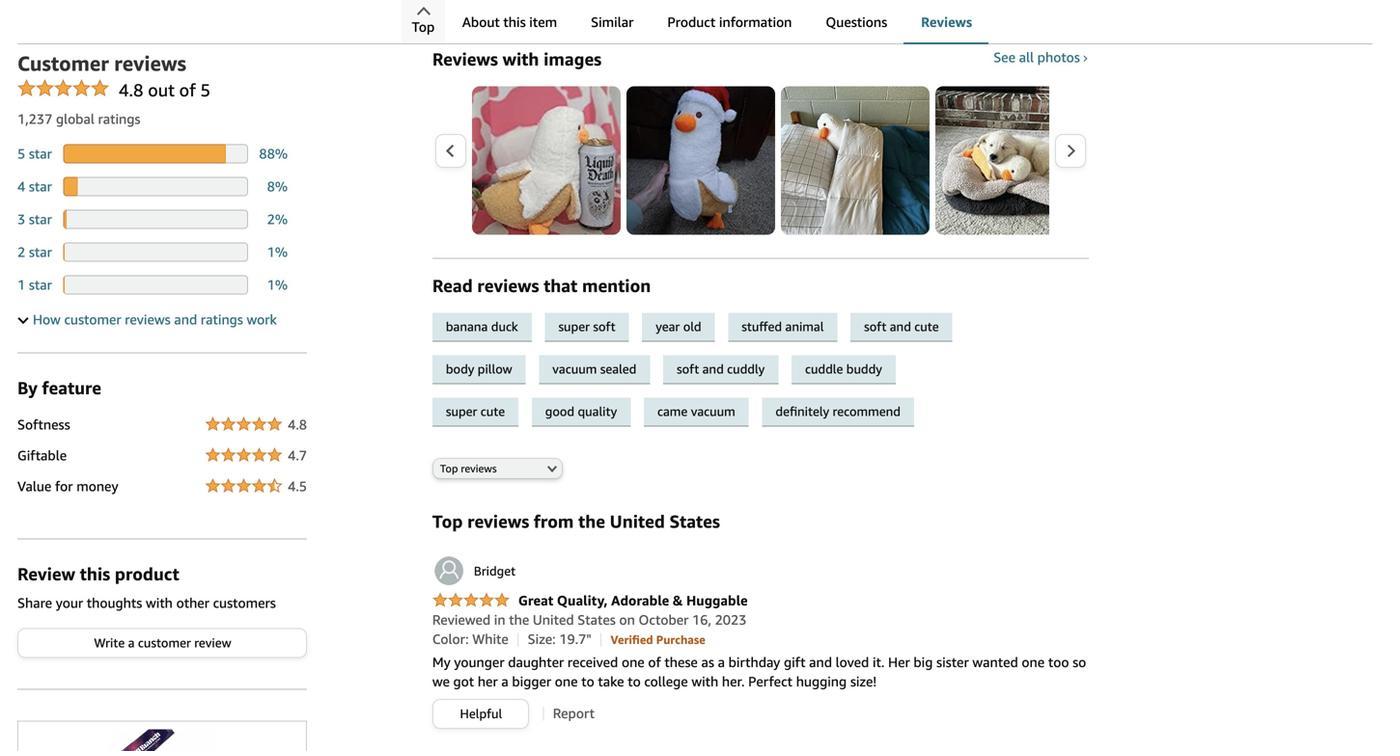 Task type: describe. For each thing, give the bounding box(es) containing it.
and inside "link"
[[702, 362, 724, 377]]

how
[[33, 312, 61, 328]]

banana duck link
[[432, 313, 545, 342]]

reviews for top reviews from the united states
[[467, 511, 529, 532]]

other
[[176, 595, 209, 611]]

reviews for read reviews that mention
[[477, 275, 539, 296]]

soft for soft and cute
[[864, 319, 886, 334]]

bridget
[[474, 564, 516, 579]]

soft and cuddly
[[677, 362, 765, 377]]

star for 3 star
[[29, 211, 52, 227]]

0 horizontal spatial of
[[179, 80, 196, 100]]

top reviews element
[[17, 24, 1390, 752]]

and up 'cuddle buddy' link
[[890, 319, 911, 334]]

money
[[76, 479, 118, 495]]

sealed
[[600, 362, 636, 377]]

1 | image from the left
[[518, 634, 519, 647]]

reviews for customer reviews
[[114, 51, 186, 75]]

reviews inside dropdown button
[[125, 312, 171, 328]]

value
[[17, 479, 51, 495]]

good quality
[[545, 404, 617, 419]]

super for super cute
[[446, 404, 477, 419]]

customer
[[17, 51, 109, 75]]

good
[[545, 404, 574, 419]]

body
[[446, 362, 474, 377]]

star for 5 star
[[29, 146, 52, 162]]

duck
[[491, 319, 518, 334]]

we
[[432, 674, 450, 690]]

white
[[472, 632, 509, 648]]

previous image
[[445, 144, 455, 158]]

1 vertical spatial the
[[509, 612, 529, 628]]

read reviews that mention
[[432, 275, 651, 296]]

my younger daughter received one of these as a birthday gift and loved it. her big sister wanted one too so we got her a bigger one to take to college with her. perfect hugging size!
[[432, 655, 1086, 690]]

1 vertical spatial 5
[[17, 146, 25, 162]]

8% link
[[267, 178, 288, 194]]

helpful link
[[433, 701, 528, 729]]

super cute link
[[432, 398, 532, 427]]

soft and cute link
[[851, 313, 962, 342]]

| image
[[543, 708, 544, 721]]

that
[[544, 275, 577, 296]]

report
[[553, 706, 595, 722]]

review this product
[[17, 564, 179, 585]]

thoughts
[[87, 595, 142, 611]]

1 vertical spatial cute
[[481, 404, 505, 419]]

loved
[[836, 655, 869, 671]]

soft and cuddly link
[[663, 356, 792, 385]]

banana
[[446, 319, 488, 334]]

star for 4 star
[[29, 178, 52, 194]]

1 horizontal spatial one
[[622, 655, 645, 671]]

review
[[194, 636, 231, 651]]

1 vertical spatial customer
[[138, 636, 191, 651]]

cuddle buddy link
[[792, 356, 905, 385]]

wanted
[[972, 655, 1018, 671]]

came vacuum
[[657, 404, 735, 419]]

4.8 for 4.8 out of 5
[[119, 80, 143, 100]]

5 star link
[[17, 146, 52, 162]]

2 vertical spatial a
[[501, 674, 508, 690]]

top for top reviews
[[440, 463, 458, 475]]

giftable
[[17, 448, 67, 464]]

by feature
[[17, 378, 101, 399]]

stuffed
[[742, 319, 782, 334]]

see all photos link
[[994, 49, 1089, 65]]

definitely recommend link
[[762, 398, 924, 427]]

super cute
[[446, 404, 505, 419]]

ratings inside dropdown button
[[201, 312, 243, 328]]

vacuum sealed link
[[539, 356, 663, 385]]

product
[[667, 14, 716, 30]]

body pillow
[[446, 362, 512, 377]]

old
[[683, 319, 701, 334]]

feature
[[42, 378, 101, 399]]

16,
[[692, 612, 711, 628]]

&
[[673, 593, 683, 609]]

2
[[17, 244, 25, 260]]

verified
[[611, 634, 653, 647]]

soft for soft and cuddly
[[677, 362, 699, 377]]

star for 1 star
[[29, 277, 52, 293]]

next image
[[1066, 144, 1076, 158]]

1 star
[[17, 277, 52, 293]]

it.
[[873, 655, 885, 671]]

0 vertical spatial ratings
[[98, 111, 140, 127]]

her.
[[722, 674, 745, 690]]

0 vertical spatial 5
[[200, 80, 211, 100]]

how customer reviews and ratings work button
[[17, 310, 277, 330]]

big
[[914, 655, 933, 671]]

adorable
[[611, 593, 669, 609]]

about this item
[[462, 14, 557, 30]]

list inside top reviews element
[[472, 86, 1390, 235]]

a inside 'write a customer review' link
[[128, 636, 135, 651]]

work
[[247, 312, 277, 328]]

1 horizontal spatial states
[[670, 511, 720, 532]]

write a customer review
[[94, 636, 231, 651]]

super soft link
[[545, 313, 642, 342]]

all
[[1019, 49, 1034, 65]]

for
[[55, 479, 73, 495]]

october
[[639, 612, 689, 628]]

1% link for 2 star
[[267, 244, 288, 260]]

sister
[[936, 655, 969, 671]]

share your thoughts with other customers
[[17, 595, 276, 611]]

vacuum inside came vacuum link
[[691, 404, 735, 419]]

progress bar for 5 star
[[63, 144, 248, 164]]

recommend
[[833, 404, 901, 419]]

came vacuum link
[[644, 398, 762, 427]]

1
[[17, 277, 25, 293]]

bridget link
[[432, 555, 516, 588]]



Task type: locate. For each thing, give the bounding box(es) containing it.
1 progress bar from the top
[[63, 144, 248, 164]]

1 vertical spatial of
[[648, 655, 661, 671]]

write a customer review link
[[18, 630, 306, 658]]

see all photos
[[994, 49, 1080, 65]]

0 horizontal spatial one
[[555, 674, 578, 690]]

3 star
[[17, 211, 52, 227]]

1 vertical spatial top
[[440, 463, 458, 475]]

0 horizontal spatial cute
[[481, 404, 505, 419]]

progress bar for 1 star
[[63, 275, 248, 295]]

1 vertical spatial a
[[718, 655, 725, 671]]

super
[[558, 319, 590, 334], [446, 404, 477, 419]]

2 horizontal spatial one
[[1022, 655, 1045, 671]]

0 vertical spatial super
[[558, 319, 590, 334]]

with
[[503, 49, 539, 69], [146, 595, 173, 611], [691, 674, 718, 690]]

1%
[[267, 244, 288, 260], [267, 277, 288, 293]]

customers
[[213, 595, 276, 611]]

4.8 out of 5
[[119, 80, 211, 100]]

top down super cute
[[440, 463, 458, 475]]

0 vertical spatial the
[[578, 511, 605, 532]]

reviews for reviews with images
[[432, 49, 498, 69]]

this for about
[[503, 14, 526, 30]]

| image
[[518, 634, 519, 647], [600, 634, 601, 647]]

top for top
[[412, 19, 435, 35]]

1% up work
[[267, 277, 288, 293]]

with down product
[[146, 595, 173, 611]]

star right "3"
[[29, 211, 52, 227]]

soft down year old link
[[677, 362, 699, 377]]

product information
[[667, 14, 792, 30]]

0 horizontal spatial | image
[[518, 634, 519, 647]]

vacuum right came
[[691, 404, 735, 419]]

0 horizontal spatial ratings
[[98, 111, 140, 127]]

and up hugging
[[809, 655, 832, 671]]

banana duck
[[446, 319, 518, 334]]

top up bridget link
[[432, 511, 463, 532]]

customer right how
[[64, 312, 121, 328]]

received
[[568, 655, 618, 671]]

1 horizontal spatial | image
[[600, 634, 601, 647]]

0 vertical spatial vacuum
[[552, 362, 597, 377]]

2 progress bar from the top
[[63, 177, 248, 196]]

2 1% from the top
[[267, 277, 288, 293]]

states
[[670, 511, 720, 532], [578, 612, 616, 628]]

5 right out
[[200, 80, 211, 100]]

a right write
[[128, 636, 135, 651]]

super for super soft
[[558, 319, 590, 334]]

0 vertical spatial top
[[412, 19, 435, 35]]

3 progress bar from the top
[[63, 210, 248, 229]]

star right 1
[[29, 277, 52, 293]]

to right take
[[628, 674, 641, 690]]

progress bar for 4 star
[[63, 177, 248, 196]]

star up the "4 star"
[[29, 146, 52, 162]]

1 star link
[[17, 277, 52, 293]]

5 star from the top
[[29, 277, 52, 293]]

about
[[462, 14, 500, 30]]

0 horizontal spatial soft
[[593, 319, 615, 334]]

1% link for 1 star
[[267, 277, 288, 293]]

0 vertical spatial states
[[670, 511, 720, 532]]

0 horizontal spatial this
[[80, 564, 110, 585]]

1 vertical spatial united
[[533, 612, 574, 628]]

ratings left work
[[201, 312, 243, 328]]

helpful
[[460, 707, 502, 722]]

2 star from the top
[[29, 178, 52, 194]]

how customer reviews and ratings work
[[33, 312, 277, 328]]

5 star
[[17, 146, 52, 162]]

1 vertical spatial 1%
[[267, 277, 288, 293]]

0 horizontal spatial reviews
[[432, 49, 498, 69]]

1 horizontal spatial the
[[578, 511, 605, 532]]

reviews for top reviews
[[461, 463, 497, 475]]

customer reviews
[[17, 51, 186, 75]]

out
[[148, 80, 175, 100]]

value for money
[[17, 479, 118, 495]]

of up the college
[[648, 655, 661, 671]]

0 horizontal spatial to
[[581, 674, 594, 690]]

report link
[[553, 706, 595, 722]]

0 vertical spatial with
[[503, 49, 539, 69]]

customer
[[64, 312, 121, 328], [138, 636, 191, 651]]

1 to from the left
[[581, 674, 594, 690]]

1 horizontal spatial super
[[558, 319, 590, 334]]

one down verified
[[622, 655, 645, 671]]

vacuum inside vacuum sealed 'link'
[[552, 362, 597, 377]]

4 star from the top
[[29, 244, 52, 260]]

1 horizontal spatial soft
[[677, 362, 699, 377]]

year
[[656, 319, 680, 334]]

4.8 for 4.8
[[288, 417, 307, 433]]

2 horizontal spatial a
[[718, 655, 725, 671]]

0 vertical spatial this
[[503, 14, 526, 30]]

top for top reviews from the united states
[[432, 511, 463, 532]]

0 vertical spatial customer
[[64, 312, 121, 328]]

88% link
[[259, 146, 288, 162]]

customer down share your thoughts with other customers
[[138, 636, 191, 651]]

0 horizontal spatial vacuum
[[552, 362, 597, 377]]

2 horizontal spatial with
[[691, 674, 718, 690]]

softness
[[17, 417, 70, 433]]

questions
[[826, 14, 887, 30]]

purchase
[[656, 634, 705, 647]]

one left too
[[1022, 655, 1045, 671]]

reviews right questions
[[921, 14, 972, 30]]

this left item
[[503, 14, 526, 30]]

one up "report" link
[[555, 674, 578, 690]]

expand image
[[18, 313, 29, 324]]

88%
[[259, 146, 288, 162]]

4.8 up 4.7
[[288, 417, 307, 433]]

huggable
[[686, 593, 748, 609]]

2 vertical spatial top
[[432, 511, 463, 532]]

college
[[644, 674, 688, 690]]

4 progress bar from the top
[[63, 243, 248, 262]]

her
[[478, 674, 498, 690]]

list
[[472, 86, 1390, 235]]

0 vertical spatial 4.8
[[119, 80, 143, 100]]

soft down mention
[[593, 319, 615, 334]]

1 vertical spatial vacuum
[[691, 404, 735, 419]]

5 progress bar from the top
[[63, 275, 248, 295]]

customer inside dropdown button
[[64, 312, 121, 328]]

verified purchase link
[[611, 632, 705, 648]]

1% down 2%
[[267, 244, 288, 260]]

and inside my younger daughter received one of these as a birthday gift and loved it. her big sister wanted one too so we got her a bigger one to take to college with her. perfect hugging size!
[[809, 655, 832, 671]]

and left work
[[174, 312, 197, 328]]

star for 2 star
[[29, 244, 52, 260]]

with down as
[[691, 674, 718, 690]]

2 | image from the left
[[600, 634, 601, 647]]

| image left size:
[[518, 634, 519, 647]]

progress bar for 2 star
[[63, 243, 248, 262]]

1 vertical spatial ratings
[[201, 312, 243, 328]]

1 star from the top
[[29, 146, 52, 162]]

review
[[17, 564, 75, 585]]

star right 4
[[29, 178, 52, 194]]

of right out
[[179, 80, 196, 100]]

soft and cute
[[864, 319, 939, 334]]

1 vertical spatial with
[[146, 595, 173, 611]]

4.7
[[288, 448, 307, 464]]

to down received
[[581, 674, 594, 690]]

0 horizontal spatial a
[[128, 636, 135, 651]]

2 horizontal spatial soft
[[864, 319, 886, 334]]

progress bar
[[63, 144, 248, 164], [63, 177, 248, 196], [63, 210, 248, 229], [63, 243, 248, 262], [63, 275, 248, 295]]

of inside my younger daughter received one of these as a birthday gift and loved it. her big sister wanted one too so we got her a bigger one to take to college with her. perfect hugging size!
[[648, 655, 661, 671]]

super down that on the left of page
[[558, 319, 590, 334]]

states up &
[[670, 511, 720, 532]]

ratings right global
[[98, 111, 140, 127]]

3 star from the top
[[29, 211, 52, 227]]

1 horizontal spatial a
[[501, 674, 508, 690]]

0 vertical spatial united
[[610, 511, 665, 532]]

1% link down 2%
[[267, 244, 288, 260]]

great quality, adorable & huggable
[[518, 593, 748, 609]]

1% link up work
[[267, 277, 288, 293]]

information
[[719, 14, 792, 30]]

1 1% link from the top
[[267, 244, 288, 260]]

the
[[578, 511, 605, 532], [509, 612, 529, 628]]

1 vertical spatial reviews
[[432, 49, 498, 69]]

reviewed in the united states on october 16, 2023
[[432, 612, 747, 628]]

1 horizontal spatial of
[[648, 655, 661, 671]]

1 vertical spatial states
[[578, 612, 616, 628]]

0 horizontal spatial 5
[[17, 146, 25, 162]]

soft up buddy
[[864, 319, 886, 334]]

see
[[994, 49, 1016, 65]]

united up the adorable
[[610, 511, 665, 532]]

too
[[1048, 655, 1069, 671]]

the right in
[[509, 612, 529, 628]]

1 vertical spatial this
[[80, 564, 110, 585]]

top left about
[[412, 19, 435, 35]]

top
[[412, 19, 435, 35], [440, 463, 458, 475], [432, 511, 463, 532]]

1 horizontal spatial customer
[[138, 636, 191, 651]]

quality
[[578, 404, 617, 419]]

cute
[[914, 319, 939, 334], [481, 404, 505, 419]]

the right from
[[578, 511, 605, 532]]

dropdown image
[[547, 465, 557, 473]]

vacuum up good quality
[[552, 362, 597, 377]]

1 vertical spatial super
[[446, 404, 477, 419]]

1 vertical spatial 4.8
[[288, 417, 307, 433]]

soft inside "link"
[[677, 362, 699, 377]]

one
[[622, 655, 645, 671], [1022, 655, 1045, 671], [555, 674, 578, 690]]

1 horizontal spatial reviews
[[921, 14, 972, 30]]

2 to from the left
[[628, 674, 641, 690]]

2 1% link from the top
[[267, 277, 288, 293]]

reviews for reviews
[[921, 14, 972, 30]]

product
[[115, 564, 179, 585]]

and left cuddly
[[702, 362, 724, 377]]

1 horizontal spatial cute
[[914, 319, 939, 334]]

0 vertical spatial of
[[179, 80, 196, 100]]

1 horizontal spatial 5
[[200, 80, 211, 100]]

1 1% from the top
[[267, 244, 288, 260]]

photos
[[1037, 49, 1080, 65]]

0 horizontal spatial super
[[446, 404, 477, 419]]

1 horizontal spatial with
[[503, 49, 539, 69]]

0 vertical spatial 1% link
[[267, 244, 288, 260]]

super down body
[[446, 404, 477, 419]]

0 vertical spatial reviews
[[921, 14, 972, 30]]

0 vertical spatial a
[[128, 636, 135, 651]]

with down about this item
[[503, 49, 539, 69]]

1 horizontal spatial to
[[628, 674, 641, 690]]

2 vertical spatial with
[[691, 674, 718, 690]]

1 horizontal spatial united
[[610, 511, 665, 532]]

year old link
[[642, 313, 728, 342]]

0 horizontal spatial states
[[578, 612, 616, 628]]

a
[[128, 636, 135, 651], [718, 655, 725, 671], [501, 674, 508, 690]]

global
[[56, 111, 94, 127]]

definitely recommend
[[776, 404, 901, 419]]

vacuum sealed
[[552, 362, 636, 377]]

progress bar for 3 star
[[63, 210, 248, 229]]

0 horizontal spatial with
[[146, 595, 173, 611]]

from
[[534, 511, 574, 532]]

bigger
[[512, 674, 551, 690]]

0 vertical spatial cute
[[914, 319, 939, 334]]

year old
[[656, 319, 701, 334]]

cuddle
[[805, 362, 843, 377]]

and inside dropdown button
[[174, 312, 197, 328]]

buddy
[[846, 362, 882, 377]]

reviews down about
[[432, 49, 498, 69]]

body pillow link
[[432, 356, 539, 385]]

star
[[29, 146, 52, 162], [29, 178, 52, 194], [29, 211, 52, 227], [29, 244, 52, 260], [29, 277, 52, 293]]

0 horizontal spatial 4.8
[[119, 80, 143, 100]]

0 horizontal spatial customer
[[64, 312, 121, 328]]

1% for 2 star
[[267, 244, 288, 260]]

5 up 4
[[17, 146, 25, 162]]

a right as
[[718, 655, 725, 671]]

1 horizontal spatial vacuum
[[691, 404, 735, 419]]

in
[[494, 612, 505, 628]]

cuddly
[[727, 362, 765, 377]]

images
[[544, 49, 602, 69]]

read
[[432, 275, 473, 296]]

united up size: 19.7"
[[533, 612, 574, 628]]

so
[[1073, 655, 1086, 671]]

this up thoughts
[[80, 564, 110, 585]]

1 horizontal spatial 4.8
[[288, 417, 307, 433]]

| image down reviewed in the united states on october 16, 2023
[[600, 634, 601, 647]]

hugging
[[796, 674, 847, 690]]

this inside top reviews element
[[80, 564, 110, 585]]

1 horizontal spatial ratings
[[201, 312, 243, 328]]

with inside my younger daughter received one of these as a birthday gift and loved it. her big sister wanted one too so we got her a bigger one to take to college with her. perfect hugging size!
[[691, 674, 718, 690]]

0 horizontal spatial united
[[533, 612, 574, 628]]

cuddle buddy
[[805, 362, 882, 377]]

3 star link
[[17, 211, 52, 227]]

younger
[[454, 655, 504, 671]]

0 vertical spatial 1%
[[267, 244, 288, 260]]

a right her
[[501, 674, 508, 690]]

1 horizontal spatial this
[[503, 14, 526, 30]]

2%
[[267, 211, 288, 227]]

this for review
[[80, 564, 110, 585]]

0 horizontal spatial the
[[509, 612, 529, 628]]

19.7"
[[559, 632, 591, 648]]

3
[[17, 211, 25, 227]]

star right 2
[[29, 244, 52, 260]]

2 star
[[17, 244, 52, 260]]

states down great quality, adorable & huggable link
[[578, 612, 616, 628]]

1% for 1 star
[[267, 277, 288, 293]]

4.8 left out
[[119, 80, 143, 100]]

mention
[[582, 275, 651, 296]]

1 vertical spatial 1% link
[[267, 277, 288, 293]]

2023
[[715, 612, 747, 628]]

good quality link
[[532, 398, 644, 427]]



Task type: vqa. For each thing, say whether or not it's contained in the screenshot.
3 STARS & UP Element
no



